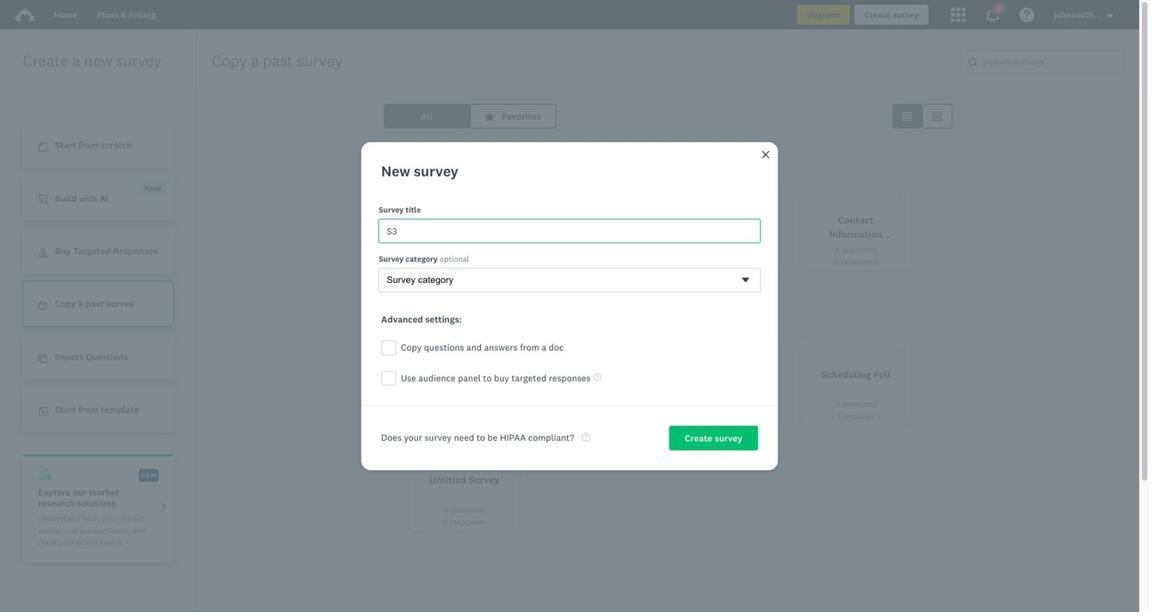 Task type: describe. For each thing, give the bounding box(es) containing it.
search image
[[969, 58, 978, 67]]

user image
[[38, 249, 47, 258]]

documentplus image
[[38, 407, 47, 417]]

document image
[[38, 143, 47, 152]]

help icon image
[[1020, 7, 1034, 22]]

Search surveys field
[[978, 50, 1124, 73]]

1 vertical spatial help image
[[581, 433, 591, 442]]

Survey name field
[[379, 219, 760, 244]]

clone image
[[38, 354, 47, 364]]

starfilled image
[[485, 112, 495, 121]]



Task type: locate. For each thing, give the bounding box(es) containing it.
chevronright image
[[159, 503, 168, 512]]

textboxmultiple image
[[933, 112, 942, 121]]

products icon image
[[951, 7, 966, 22], [951, 7, 966, 22]]

starfilled image
[[894, 192, 903, 202], [502, 347, 512, 356], [894, 347, 903, 356]]

dialog
[[361, 143, 778, 470]]

1 brand logo image from the top
[[15, 5, 34, 25]]

brand logo image
[[15, 5, 34, 25], [15, 7, 34, 22]]

dropdown arrow icon image
[[1106, 11, 1115, 20], [1107, 13, 1113, 18]]

2 brand logo image from the top
[[15, 7, 34, 22]]

notification center icon image
[[985, 7, 1000, 22]]

help image
[[593, 374, 601, 382], [581, 433, 591, 442]]

documentclone image
[[38, 301, 47, 311]]

grid image
[[903, 112, 912, 121]]

close image
[[760, 150, 770, 160], [762, 151, 769, 159]]

0 vertical spatial help image
[[593, 374, 601, 382]]

0 horizontal spatial help image
[[581, 433, 591, 442]]

1 horizontal spatial help image
[[593, 374, 601, 382]]



Task type: vqa. For each thing, say whether or not it's contained in the screenshot.
DOCUMENTCLONE icon
yes



